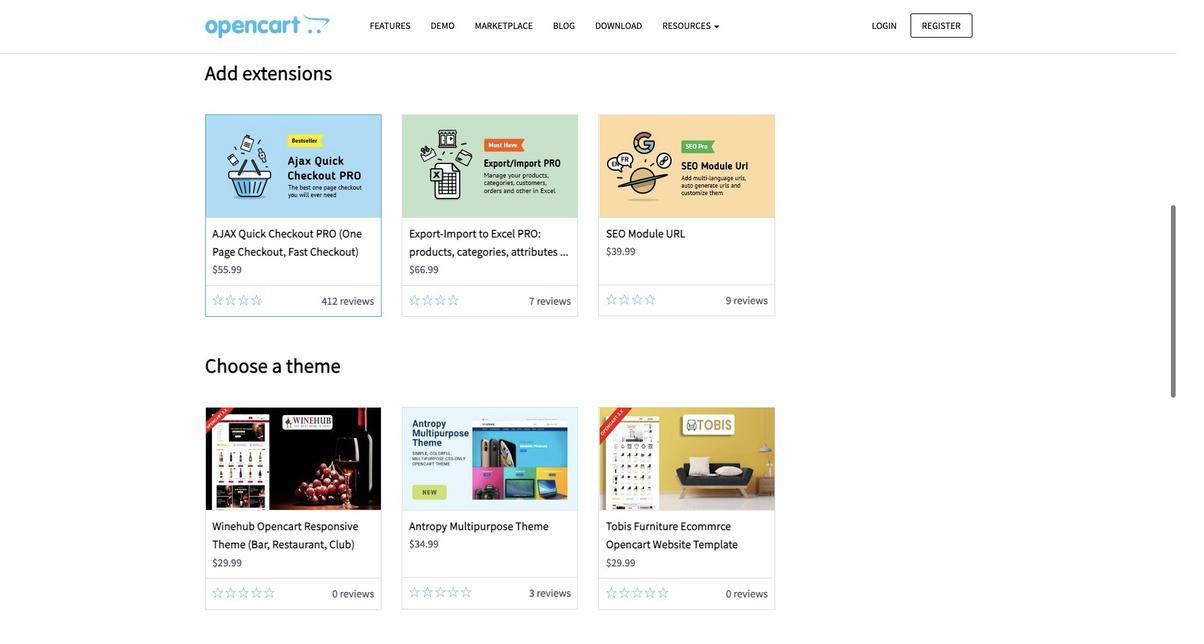Task type: locate. For each thing, give the bounding box(es) containing it.
blog link
[[543, 14, 585, 38]]

0 vertical spatial theme
[[516, 519, 549, 534]]

1 $29.99 from the left
[[212, 556, 242, 569]]

opencart - downloads image
[[205, 14, 330, 38]]

url
[[666, 226, 686, 241]]

$29.99 inside winehub opencart responsive theme (bar, restaurant, club) $29.99
[[212, 556, 242, 569]]

import
[[444, 226, 477, 241]]

reviews right 7
[[537, 294, 571, 307]]

2 $29.99 from the left
[[606, 556, 636, 569]]

seo module url link
[[606, 226, 686, 241]]

theme
[[516, 519, 549, 534], [212, 538, 246, 552]]

0 horizontal spatial 0
[[332, 587, 338, 601]]

winehub
[[212, 519, 255, 534]]

quick
[[239, 226, 266, 241]]

to
[[479, 226, 489, 241]]

1 0 reviews from the left
[[332, 587, 374, 601]]

star light o image
[[645, 294, 656, 305], [212, 295, 223, 305], [251, 295, 262, 305], [422, 295, 433, 305], [435, 295, 446, 305], [448, 295, 459, 305], [422, 587, 433, 598], [448, 587, 459, 598], [461, 587, 472, 598], [212, 588, 223, 599], [238, 588, 249, 599], [264, 588, 275, 599], [632, 588, 643, 599]]

7 reviews
[[529, 294, 571, 307]]

antropy multipurpose theme link
[[409, 519, 549, 534]]

0 reviews down template
[[726, 587, 768, 601]]

$29.99 inside tobis furniture ecommrce opencart website template $29.99
[[606, 556, 636, 569]]

3 reviews
[[529, 587, 571, 600]]

0 reviews
[[332, 587, 374, 601], [726, 587, 768, 601]]

ajax quick checkout pro (one page checkout, fast checkout) $55.99
[[212, 226, 362, 276]]

tobis furniture ecommrce opencart website template $29.99
[[606, 519, 738, 569]]

2 0 from the left
[[726, 587, 732, 601]]

$39.99
[[606, 244, 636, 258]]

choose a theme
[[205, 353, 341, 379]]

412 reviews
[[322, 294, 374, 307]]

theme inside winehub opencart responsive theme (bar, restaurant, club) $29.99
[[212, 538, 246, 552]]

login link
[[861, 13, 909, 38]]

(one
[[339, 226, 362, 241]]

opencart down tobis
[[606, 538, 651, 552]]

demo
[[431, 20, 455, 32]]

0
[[332, 587, 338, 601], [726, 587, 732, 601]]

1 0 from the left
[[332, 587, 338, 601]]

reviews down club)
[[340, 587, 374, 601]]

ajax quick checkout pro (one page checkout, fast checkout) link
[[212, 226, 362, 259]]

add
[[205, 60, 238, 85]]

reviews right 9
[[734, 293, 768, 307]]

export-import to excel pro: products, categories, attributes ... link
[[409, 226, 569, 259]]

antropy multipurpose theme $34.99
[[409, 519, 549, 551]]

register link
[[911, 13, 973, 38]]

reviews down template
[[734, 587, 768, 601]]

download
[[596, 20, 642, 32]]

opencart up restaurant,
[[257, 519, 302, 534]]

1 horizontal spatial $29.99
[[606, 556, 636, 569]]

1 horizontal spatial 0 reviews
[[726, 587, 768, 601]]

export-import to excel pro: products, categories, attributes ... $66.99
[[409, 226, 569, 276]]

features
[[370, 20, 411, 32]]

multipurpose
[[450, 519, 513, 534]]

0 down club)
[[332, 587, 338, 601]]

0 horizontal spatial opencart
[[257, 519, 302, 534]]

1 vertical spatial theme
[[212, 538, 246, 552]]

reviews right the "412" in the top left of the page
[[340, 294, 374, 307]]

1 horizontal spatial opencart
[[606, 538, 651, 552]]

export-import to excel pro: products, categories, attributes ... image
[[403, 115, 578, 217]]

reviews
[[734, 293, 768, 307], [340, 294, 374, 307], [537, 294, 571, 307], [537, 587, 571, 600], [340, 587, 374, 601], [734, 587, 768, 601]]

0 for restaurant,
[[332, 587, 338, 601]]

winehub opencart responsive theme (bar, restaurant, club) link
[[212, 519, 358, 552]]

1 vertical spatial opencart
[[606, 538, 651, 552]]

0 reviews for tobis furniture ecommrce opencart website template
[[726, 587, 768, 601]]

theme
[[286, 353, 341, 379]]

star light o image
[[606, 294, 617, 305], [619, 294, 630, 305], [632, 294, 643, 305], [225, 295, 236, 305], [238, 295, 249, 305], [409, 295, 420, 305], [409, 587, 420, 598], [435, 587, 446, 598], [225, 588, 236, 599], [251, 588, 262, 599], [606, 588, 617, 599], [619, 588, 630, 599], [645, 588, 656, 599], [658, 588, 669, 599]]

412
[[322, 294, 338, 307]]

0 reviews for winehub opencart responsive theme (bar, restaurant, club)
[[332, 587, 374, 601]]

1 horizontal spatial 0
[[726, 587, 732, 601]]

opencart
[[257, 519, 302, 534], [606, 538, 651, 552]]

antropy
[[409, 519, 447, 534]]

$29.99
[[212, 556, 242, 569], [606, 556, 636, 569]]

$29.99 down tobis
[[606, 556, 636, 569]]

download link
[[585, 14, 653, 38]]

page
[[212, 244, 235, 259]]

demo link
[[421, 14, 465, 38]]

template
[[694, 538, 738, 552]]

0 horizontal spatial $29.99
[[212, 556, 242, 569]]

reviews for antropy multipurpose theme
[[537, 587, 571, 600]]

reviews for tobis furniture ecommrce opencart website template
[[734, 587, 768, 601]]

reviews right 3
[[537, 587, 571, 600]]

1 horizontal spatial theme
[[516, 519, 549, 534]]

seo
[[606, 226, 626, 241]]

theme down the winehub
[[212, 538, 246, 552]]

0 horizontal spatial theme
[[212, 538, 246, 552]]

theme right multipurpose
[[516, 519, 549, 534]]

0 vertical spatial opencart
[[257, 519, 302, 534]]

2 0 reviews from the left
[[726, 587, 768, 601]]

$29.99 down the winehub
[[212, 556, 242, 569]]

0 horizontal spatial 0 reviews
[[332, 587, 374, 601]]

0 reviews down club)
[[332, 587, 374, 601]]

0 down template
[[726, 587, 732, 601]]



Task type: vqa. For each thing, say whether or not it's contained in the screenshot.
'Buy'
no



Task type: describe. For each thing, give the bounding box(es) containing it.
reviews for winehub opencart responsive theme (bar, restaurant, club)
[[340, 587, 374, 601]]

website
[[653, 538, 691, 552]]

choose
[[205, 353, 268, 379]]

register
[[922, 19, 961, 31]]

7
[[529, 294, 535, 307]]

checkout)
[[310, 244, 359, 259]]

features link
[[360, 14, 421, 38]]

antropy multipurpose theme image
[[403, 408, 578, 511]]

excel
[[491, 226, 515, 241]]

marketplace
[[475, 20, 533, 32]]

ajax
[[212, 226, 236, 241]]

opencart inside tobis furniture ecommrce opencart website template $29.99
[[606, 538, 651, 552]]

reviews for ajax quick checkout pro (one page checkout, fast checkout)
[[340, 294, 374, 307]]

9
[[726, 293, 732, 307]]

add extensions
[[205, 60, 332, 85]]

3
[[529, 587, 535, 600]]

checkout
[[268, 226, 314, 241]]

extensions
[[242, 60, 332, 85]]

export-
[[409, 226, 444, 241]]

seo module url image
[[600, 115, 775, 217]]

theme inside antropy multipurpose theme $34.99
[[516, 519, 549, 534]]

reviews for seo module url
[[734, 293, 768, 307]]

resources
[[663, 20, 713, 32]]

$66.99
[[409, 263, 439, 276]]

checkout,
[[238, 244, 286, 259]]

0 for template
[[726, 587, 732, 601]]

tobis
[[606, 519, 632, 534]]

fast
[[288, 244, 308, 259]]

$34.99
[[409, 538, 439, 551]]

module
[[628, 226, 664, 241]]

categories,
[[457, 244, 509, 259]]

(bar,
[[248, 538, 270, 552]]

attributes
[[511, 244, 558, 259]]

seo module url $39.99
[[606, 226, 686, 258]]

...
[[560, 244, 569, 259]]

marketplace link
[[465, 14, 543, 38]]

opencart inside winehub opencart responsive theme (bar, restaurant, club) $29.99
[[257, 519, 302, 534]]

pro:
[[518, 226, 541, 241]]

login
[[872, 19, 897, 31]]

reviews for export-import to excel pro: products, categories, attributes ...
[[537, 294, 571, 307]]

winehub opencart responsive theme (bar, restaurant, club) image
[[206, 408, 381, 511]]

pro
[[316, 226, 337, 241]]

responsive
[[304, 519, 358, 534]]

blog
[[553, 20, 575, 32]]

resources link
[[653, 14, 730, 38]]

ajax quick checkout pro (one page checkout, fast checkout) image
[[206, 115, 381, 217]]

winehub opencart responsive theme (bar, restaurant, club) $29.99
[[212, 519, 358, 569]]

tobis furniture ecommrce opencart website template link
[[606, 519, 738, 552]]

club)
[[329, 538, 355, 552]]

$55.99
[[212, 263, 242, 276]]

restaurant,
[[272, 538, 327, 552]]

9 reviews
[[726, 293, 768, 307]]

furniture
[[634, 519, 679, 534]]

products,
[[409, 244, 455, 259]]

ecommrce
[[681, 519, 731, 534]]

a
[[272, 353, 282, 379]]

tobis furniture ecommrce opencart website template image
[[600, 408, 775, 511]]



